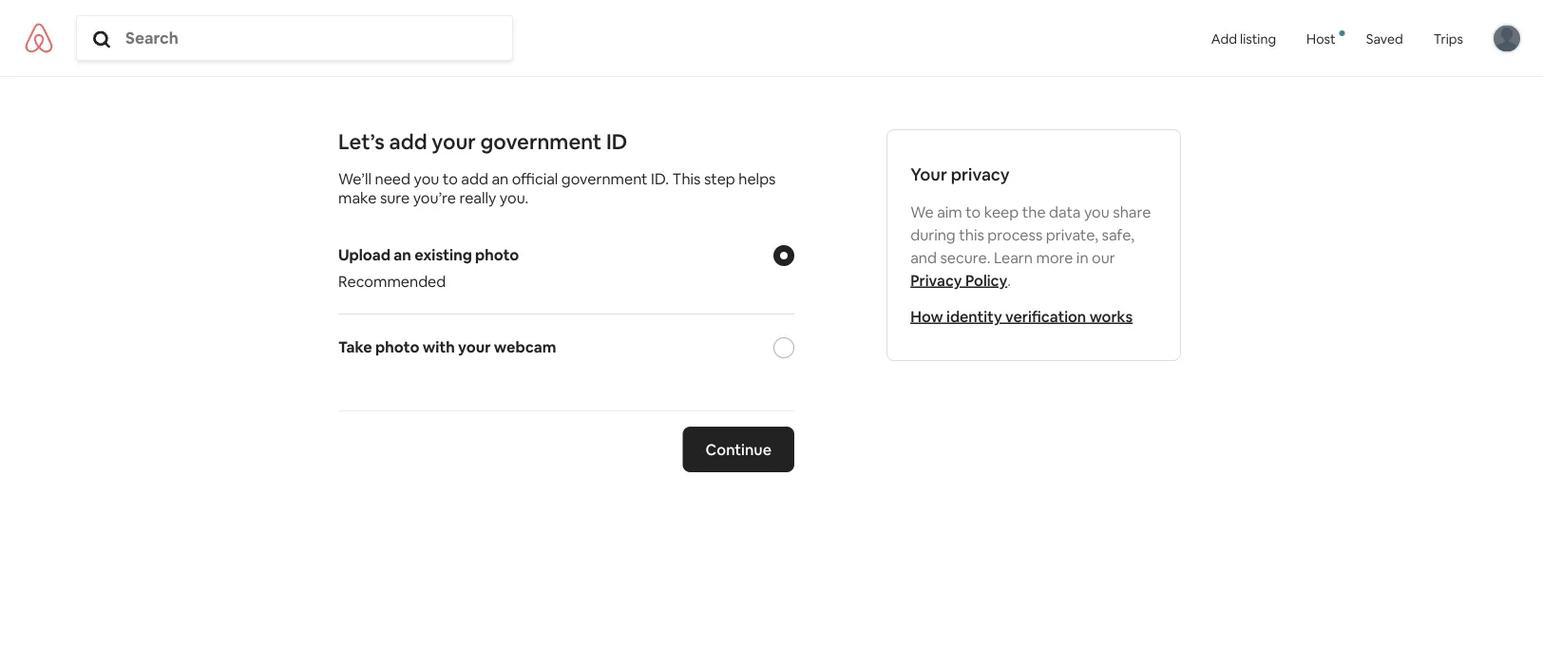 Task type: describe. For each thing, give the bounding box(es) containing it.
aim
[[937, 202, 963, 221]]

identity
[[947, 307, 1002, 326]]

with
[[423, 337, 455, 356]]

add
[[1212, 30, 1238, 47]]

privacy
[[911, 270, 962, 290]]

our
[[1092, 248, 1116, 267]]

secure.
[[941, 248, 991, 267]]

privacy policy link
[[911, 270, 1008, 290]]

make
[[338, 188, 377, 207]]

you.
[[500, 188, 529, 207]]

trips
[[1434, 30, 1464, 47]]

photo inside upload an existing photo recommended
[[475, 245, 519, 264]]

we'll need you to add an official government id. this step helps make sure you're really you.
[[338, 169, 776, 207]]

id
[[606, 128, 628, 155]]

upload an existing photo recommended
[[338, 245, 519, 291]]

we aim to keep the data you share during this process private, safe, and secure. learn more in our privacy policy .
[[911, 202, 1151, 290]]

continue
[[706, 440, 772, 459]]

listing
[[1241, 30, 1277, 47]]

verification
[[1006, 307, 1087, 326]]

your privacy
[[911, 163, 1010, 186]]

your
[[911, 163, 948, 186]]

take
[[338, 337, 372, 356]]

how identity verification works button
[[911, 307, 1133, 326]]

Take photo with your webcam radio
[[774, 337, 795, 358]]

saved
[[1367, 30, 1404, 47]]

step
[[704, 169, 736, 188]]

add inside we'll need you to add an official government id. this step helps make sure you're really you.
[[461, 169, 488, 188]]

webcam
[[494, 337, 557, 356]]

an inside we'll need you to add an official government id. this step helps make sure you're really you.
[[492, 169, 509, 188]]

need
[[375, 169, 411, 188]]

process
[[988, 225, 1043, 244]]

mateo's account image
[[1494, 25, 1521, 52]]

safe,
[[1102, 225, 1135, 244]]

id.
[[651, 169, 669, 188]]

private,
[[1046, 225, 1099, 244]]

this
[[673, 169, 701, 188]]

upload
[[338, 245, 391, 264]]

during
[[911, 225, 956, 244]]

privacy
[[951, 163, 1010, 186]]

we
[[911, 202, 934, 221]]

let's add your government id
[[338, 128, 628, 155]]

helps
[[739, 169, 776, 188]]

keep
[[984, 202, 1019, 221]]

host
[[1307, 30, 1336, 47]]

0 horizontal spatial add
[[389, 128, 427, 155]]



Task type: vqa. For each thing, say whether or not it's contained in the screenshot.
68 nov
no



Task type: locate. For each thing, give the bounding box(es) containing it.
add
[[389, 128, 427, 155], [461, 169, 488, 188]]

to left the 'really'
[[443, 169, 458, 188]]

existing
[[415, 245, 472, 264]]

0 vertical spatial an
[[492, 169, 509, 188]]

1 horizontal spatial an
[[492, 169, 509, 188]]

learn
[[994, 248, 1033, 267]]

add listing link
[[1197, 0, 1292, 76]]

1 vertical spatial government
[[562, 169, 648, 188]]

an up recommended
[[394, 245, 411, 264]]

share
[[1113, 202, 1151, 221]]

, has notifications image
[[1340, 30, 1346, 36]]

an left official
[[492, 169, 509, 188]]

0 horizontal spatial an
[[394, 245, 411, 264]]

an
[[492, 169, 509, 188], [394, 245, 411, 264]]

1 vertical spatial an
[[394, 245, 411, 264]]

add up need
[[389, 128, 427, 155]]

more
[[1037, 248, 1074, 267]]

you
[[414, 169, 439, 188], [1085, 202, 1110, 221]]

photo
[[475, 245, 519, 264], [376, 337, 420, 356]]

your
[[432, 128, 476, 155], [458, 337, 491, 356]]

your right with on the bottom of page
[[458, 337, 491, 356]]

to
[[443, 169, 458, 188], [966, 202, 981, 221]]

the
[[1023, 202, 1046, 221]]

0 vertical spatial add
[[389, 128, 427, 155]]

you up safe,
[[1085, 202, 1110, 221]]

1 horizontal spatial photo
[[475, 245, 519, 264]]

an inside upload an existing photo recommended
[[394, 245, 411, 264]]

this
[[959, 225, 985, 244]]

works
[[1090, 307, 1133, 326]]

you're
[[413, 188, 456, 207]]

government inside we'll need you to add an official government id. this step helps make sure you're really you.
[[562, 169, 648, 188]]

0 horizontal spatial photo
[[376, 337, 420, 356]]

0 vertical spatial to
[[443, 169, 458, 188]]

you inside we aim to keep the data you share during this process private, safe, and secure. learn more in our privacy policy .
[[1085, 202, 1110, 221]]

recommended
[[338, 271, 446, 291]]

your up you're
[[432, 128, 476, 155]]

add down let's add your government id at left top
[[461, 169, 488, 188]]

policy
[[966, 270, 1008, 290]]

saved link
[[1351, 0, 1419, 76]]

in
[[1077, 248, 1089, 267]]

host button
[[1292, 0, 1351, 76]]

you right need
[[414, 169, 439, 188]]

0 vertical spatial you
[[414, 169, 439, 188]]

1 vertical spatial you
[[1085, 202, 1110, 221]]

take photo with your webcam
[[338, 337, 557, 356]]

1 vertical spatial add
[[461, 169, 488, 188]]

0 horizontal spatial you
[[414, 169, 439, 188]]

official
[[512, 169, 558, 188]]

let's
[[338, 128, 385, 155]]

0 vertical spatial photo
[[475, 245, 519, 264]]

really
[[460, 188, 497, 207]]

to inside we aim to keep the data you share during this process private, safe, and secure. learn more in our privacy policy .
[[966, 202, 981, 221]]

1 vertical spatial your
[[458, 337, 491, 356]]

1 horizontal spatial add
[[461, 169, 488, 188]]

Search text field
[[125, 28, 509, 48]]

add listing
[[1212, 30, 1277, 47]]

1 horizontal spatial you
[[1085, 202, 1110, 221]]

government
[[481, 128, 602, 155], [562, 169, 648, 188]]

how identity verification works
[[911, 307, 1133, 326]]

0 vertical spatial government
[[481, 128, 602, 155]]

and
[[911, 248, 937, 267]]

None search field
[[77, 28, 512, 48]]

trips link
[[1419, 0, 1479, 76]]

data
[[1049, 202, 1081, 221]]

continue button
[[683, 427, 795, 472]]

how
[[911, 307, 944, 326]]

government down id
[[562, 169, 648, 188]]

government up official
[[481, 128, 602, 155]]

1 horizontal spatial to
[[966, 202, 981, 221]]

you inside we'll need you to add an official government id. this step helps make sure you're really you.
[[414, 169, 439, 188]]

photo left with on the bottom of page
[[376, 337, 420, 356]]

1 vertical spatial to
[[966, 202, 981, 221]]

.
[[1008, 270, 1011, 290]]

photo right existing in the top of the page
[[475, 245, 519, 264]]

to up this
[[966, 202, 981, 221]]

0 vertical spatial your
[[432, 128, 476, 155]]

to inside we'll need you to add an official government id. this step helps make sure you're really you.
[[443, 169, 458, 188]]

we'll
[[338, 169, 372, 188]]

None radio
[[774, 245, 795, 266]]

0 horizontal spatial to
[[443, 169, 458, 188]]

1 vertical spatial photo
[[376, 337, 420, 356]]

sure
[[380, 188, 410, 207]]



